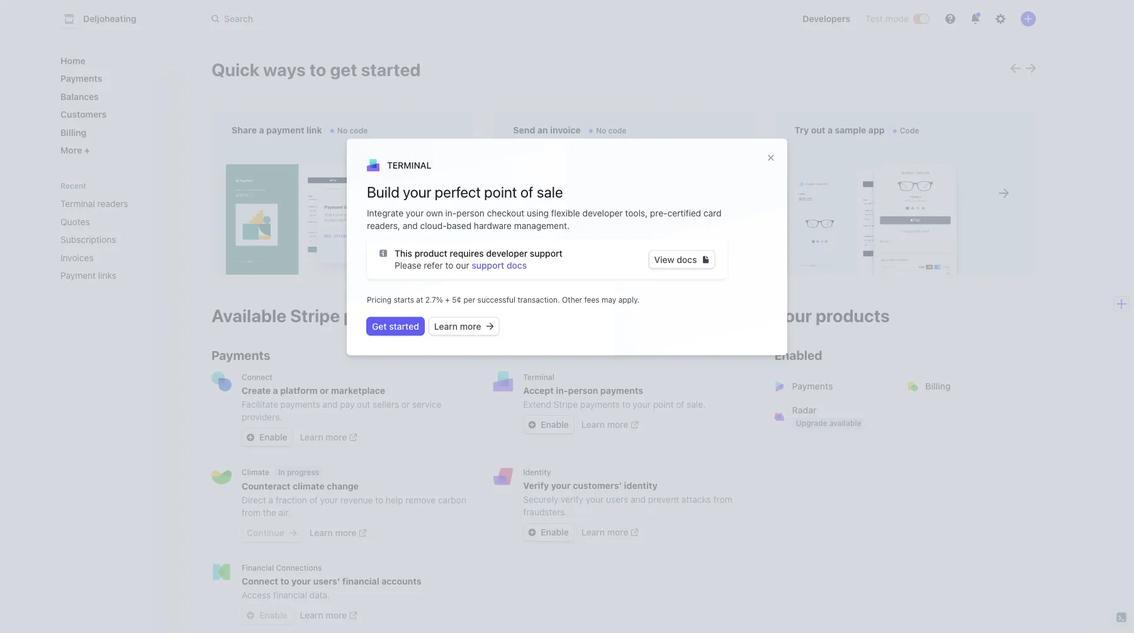 Task type: describe. For each thing, give the bounding box(es) containing it.
learn more for counteract climate change direct a fraction of your revenue to help remove carbon from the air.
[[309, 528, 357, 538]]

create
[[242, 386, 271, 396]]

shift section content left image
[[1011, 63, 1021, 73]]

build your perfect point of sale
[[367, 183, 563, 201]]

learn more for financial connections connect to your users' financial accounts access financial data.
[[300, 610, 347, 621]]

users'
[[313, 576, 340, 587]]

test mode
[[865, 14, 909, 24]]

balances
[[60, 91, 99, 102]]

carbon
[[438, 495, 466, 505]]

developers link
[[798, 9, 855, 29]]

users
[[606, 494, 628, 505]]

svg image for enable
[[528, 529, 536, 536]]

more
[[60, 145, 84, 155]]

app
[[869, 125, 885, 135]]

at
[[416, 296, 423, 304]]

learn for financial connections connect to your users' financial accounts access financial data.
[[300, 610, 323, 621]]

payments for facilitate payments and pay out sellers or service providers.
[[280, 399, 320, 410]]

no code for share a payment link
[[337, 126, 368, 135]]

continue button
[[242, 524, 302, 542]]

learn more for identity verify your customers' identity securely verify your users and prevent attacks from fraudsters.
[[582, 527, 629, 538]]

marketplace
[[331, 386, 385, 396]]

available
[[830, 419, 861, 428]]

shift section content right image
[[1026, 63, 1036, 73]]

apply.
[[619, 296, 640, 304]]

1 horizontal spatial payments link
[[767, 371, 903, 402]]

1 horizontal spatial billing link
[[900, 371, 1036, 402]]

and inside 'integrate your own in-person checkout using flexible developer tools, pre-certified card readers, and cloud-based hardware management.'
[[403, 220, 418, 231]]

this
[[395, 248, 412, 258]]

transaction.
[[518, 296, 560, 304]]

0 horizontal spatial financial
[[273, 590, 307, 600]]

balances link
[[55, 86, 176, 107]]

sale
[[537, 183, 563, 201]]

0 horizontal spatial support
[[472, 260, 504, 270]]

enable link for facilitate
[[242, 429, 292, 446]]

revenue
[[340, 495, 373, 505]]

customers'
[[573, 481, 622, 491]]

send an invoice
[[513, 125, 581, 135]]

counteract
[[242, 481, 291, 492]]

learn for identity verify your customers' identity securely verify your users and prevent attacks from fraudsters.
[[582, 527, 605, 538]]

your up own
[[403, 183, 431, 201]]

test
[[865, 14, 883, 24]]

data.
[[309, 590, 330, 600]]

payment links
[[60, 270, 116, 281]]

learn for counteract climate change direct a fraction of your revenue to help remove carbon from the air.
[[309, 528, 333, 538]]

developer inside this product requires developer support please refer to our support docs
[[486, 248, 528, 258]]

financial
[[242, 563, 274, 572]]

docs inside this product requires developer support please refer to our support docs
[[507, 260, 527, 270]]

connect create a platform or marketplace facilitate payments and pay out sellers or service providers.
[[242, 373, 441, 422]]

payments inside core navigation links element
[[60, 73, 102, 84]]

no for send an invoice
[[596, 126, 606, 135]]

progress
[[287, 468, 319, 476]]

help
[[386, 495, 403, 505]]

0 vertical spatial started
[[361, 59, 421, 80]]

no for share a payment link
[[337, 126, 348, 135]]

prevent
[[648, 494, 679, 505]]

connections
[[276, 563, 322, 572]]

home link
[[55, 50, 176, 71]]

attacks
[[682, 494, 711, 505]]

other
[[562, 296, 582, 304]]

0 vertical spatial billing link
[[55, 122, 176, 143]]

quick
[[211, 59, 259, 80]]

learn more link for financial connections connect to your users' financial accounts access financial data.
[[300, 609, 357, 622]]

1 horizontal spatial billing
[[925, 381, 951, 392]]

developers
[[803, 14, 850, 24]]

extend
[[523, 399, 551, 410]]

and inside connect create a platform or marketplace facilitate payments and pay out sellers or service providers.
[[323, 399, 338, 410]]

access
[[242, 590, 271, 600]]

to inside "terminal accept in-person payments extend stripe payments to your point of sale."
[[622, 399, 630, 410]]

and inside identity verify your customers' identity securely verify your users and prevent attacks from fraudsters.
[[631, 494, 646, 505]]

verify
[[523, 481, 549, 491]]

readers,
[[367, 220, 400, 231]]

svg image down providers.
[[247, 434, 254, 441]]

sale.
[[687, 399, 706, 410]]

svg image for learn more
[[486, 323, 494, 330]]

verify
[[561, 494, 583, 505]]

connect inside financial connections connect to your users' financial accounts access financial data.
[[242, 576, 278, 587]]

get
[[330, 59, 357, 80]]

remove
[[406, 495, 436, 505]]

search
[[224, 13, 253, 24]]

sample
[[835, 125, 866, 135]]

to inside financial connections connect to your users' financial accounts access financial data.
[[280, 576, 289, 587]]

this product requires developer support please refer to our support docs
[[395, 248, 563, 270]]

0 horizontal spatial payments link
[[55, 68, 176, 89]]

enable for stripe
[[541, 420, 569, 430]]

learn more link for connect create a platform or marketplace facilitate payments and pay out sellers or service providers.
[[300, 431, 357, 444]]

identity
[[624, 481, 658, 491]]

more for counteract climate change direct a fraction of your revenue to help remove carbon from the air.
[[335, 528, 357, 538]]

requires
[[450, 248, 484, 258]]

hardware
[[474, 220, 512, 231]]

the
[[263, 508, 276, 518]]

more down per
[[460, 321, 481, 331]]

to inside "counteract climate change direct a fraction of your revenue to help remove carbon from the air."
[[375, 495, 383, 505]]

identity verify your customers' identity securely verify your users and prevent attacks from fraudsters.
[[523, 468, 732, 517]]

person inside "terminal accept in-person payments extend stripe payments to your point of sale."
[[568, 386, 598, 396]]

your products
[[775, 305, 890, 326]]

share
[[232, 125, 257, 135]]

stripe inside "terminal accept in-person payments extend stripe payments to your point of sale."
[[554, 399, 578, 410]]

developer inside 'integrate your own in-person checkout using flexible developer tools, pre-certified card readers, and cloud-based hardware management.'
[[583, 208, 623, 218]]

management.
[[514, 220, 570, 231]]

starts
[[394, 296, 414, 304]]

5¢
[[452, 296, 461, 304]]

learn down '+' on the top of page
[[434, 321, 458, 331]]

get started
[[372, 321, 419, 331]]

your down customers'
[[586, 494, 604, 505]]

change
[[327, 481, 359, 492]]

try out a sample app
[[795, 125, 885, 135]]

person inside 'integrate your own in-person checkout using flexible developer tools, pre-certified card readers, and cloud-based hardware management.'
[[457, 208, 485, 218]]

refer
[[424, 260, 443, 270]]

view
[[654, 254, 675, 265]]

send
[[513, 125, 535, 135]]

your
[[775, 305, 812, 326]]

2 vertical spatial payments
[[792, 381, 833, 392]]

0 vertical spatial out
[[811, 125, 825, 135]]

0 vertical spatial or
[[320, 386, 329, 396]]

an
[[538, 125, 548, 135]]

in- inside 'integrate your own in-person checkout using flexible developer tools, pre-certified card readers, and cloud-based hardware management.'
[[445, 208, 457, 218]]

view docs
[[654, 254, 697, 265]]

enable link for stripe
[[523, 416, 574, 434]]

air.
[[279, 508, 291, 518]]

get started button
[[367, 318, 424, 335]]

customers
[[60, 109, 107, 120]]

0 horizontal spatial stripe
[[290, 305, 340, 326]]

mode
[[885, 14, 909, 24]]

accounts
[[382, 576, 421, 587]]

a left "sample"
[[828, 125, 833, 135]]

pricing starts at 2.7% + 5¢ per successful transaction. other fees may apply.
[[367, 296, 640, 304]]

more button
[[55, 140, 176, 161]]

1 horizontal spatial of
[[520, 183, 533, 201]]

0 vertical spatial support
[[530, 248, 563, 258]]

financial connections connect to your users' financial accounts access financial data.
[[242, 563, 421, 600]]

per
[[464, 296, 475, 304]]

deljoheating
[[83, 14, 136, 24]]

notifications image
[[971, 14, 981, 24]]



Task type: vqa. For each thing, say whether or not it's contained in the screenshot.
your within the the 'Counteract climate change Direct a fraction of your revenue to help remove carbon from the air.'
yes



Task type: locate. For each thing, give the bounding box(es) containing it.
links
[[98, 270, 116, 281]]

payments inside connect create a platform or marketplace facilitate payments and pay out sellers or service providers.
[[280, 399, 320, 410]]

1 horizontal spatial products
[[816, 305, 890, 326]]

1 vertical spatial of
[[676, 399, 684, 410]]

1 vertical spatial financial
[[273, 590, 307, 600]]

Search search field
[[204, 7, 559, 30]]

0 horizontal spatial no code
[[337, 126, 368, 135]]

perfect
[[435, 183, 481, 201]]

climate
[[242, 468, 269, 477]]

a inside connect create a platform or marketplace facilitate payments and pay out sellers or service providers.
[[273, 386, 278, 396]]

docs inside view docs link
[[677, 254, 697, 265]]

0 horizontal spatial code
[[350, 126, 368, 135]]

your inside 'integrate your own in-person checkout using flexible developer tools, pre-certified card readers, and cloud-based hardware management.'
[[406, 208, 424, 218]]

1 no code from the left
[[337, 126, 368, 135]]

connect up 'create'
[[242, 373, 272, 381]]

learn down the data.
[[300, 610, 323, 621]]

code
[[900, 126, 919, 135]]

core navigation links element
[[55, 50, 176, 161]]

more down "users"
[[607, 527, 629, 538]]

learn more down the data.
[[300, 610, 347, 621]]

1 horizontal spatial person
[[568, 386, 598, 396]]

1 horizontal spatial no code
[[596, 126, 627, 135]]

successful
[[477, 296, 516, 304]]

developer up support docs link
[[486, 248, 528, 258]]

no right invoice
[[596, 126, 606, 135]]

0 horizontal spatial and
[[323, 399, 338, 410]]

terminal for terminal accept in-person payments extend stripe payments to your point of sale.
[[523, 373, 554, 381]]

1 horizontal spatial svg image
[[486, 323, 494, 330]]

from right 'attacks'
[[714, 494, 732, 505]]

sellers
[[373, 399, 399, 410]]

recent navigation links element
[[48, 181, 186, 286]]

a right 'create'
[[273, 386, 278, 396]]

from down direct
[[242, 508, 261, 518]]

0 horizontal spatial docs
[[507, 260, 527, 270]]

deljoheating button
[[60, 10, 149, 28]]

1 products from the left
[[344, 305, 418, 326]]

0 vertical spatial financial
[[342, 576, 379, 587]]

1 vertical spatial point
[[653, 399, 674, 410]]

developer left tools,
[[583, 208, 623, 218]]

service
[[412, 399, 441, 410]]

svg image inside enable link
[[528, 529, 536, 536]]

and left cloud-
[[403, 220, 418, 231]]

ways
[[263, 59, 306, 80]]

try
[[795, 125, 809, 135]]

1 horizontal spatial financial
[[342, 576, 379, 587]]

no code
[[337, 126, 368, 135], [596, 126, 627, 135]]

0 horizontal spatial in-
[[445, 208, 457, 218]]

svg image
[[486, 323, 494, 330], [528, 529, 536, 536], [289, 529, 297, 537]]

1 vertical spatial or
[[401, 399, 410, 410]]

more down the data.
[[326, 610, 347, 621]]

please
[[395, 260, 421, 270]]

no code for send an invoice
[[596, 126, 627, 135]]

invoice
[[550, 125, 581, 135]]

enable link down providers.
[[242, 429, 292, 446]]

learn more for connect create a platform or marketplace facilitate payments and pay out sellers or service providers.
[[300, 432, 347, 442]]

support down requires
[[472, 260, 504, 270]]

billing link
[[55, 122, 176, 143], [900, 371, 1036, 402]]

0 horizontal spatial no
[[337, 126, 348, 135]]

0 vertical spatial person
[[457, 208, 485, 218]]

radar upgrade available
[[792, 405, 861, 428]]

from inside "counteract climate change direct a fraction of your revenue to help remove carbon from the air."
[[242, 508, 261, 518]]

0 vertical spatial connect
[[242, 373, 272, 381]]

products down the pricing
[[344, 305, 418, 326]]

0 horizontal spatial terminal
[[60, 199, 95, 209]]

our
[[456, 260, 469, 270]]

2 horizontal spatial of
[[676, 399, 684, 410]]

your inside financial connections connect to your users' financial accounts access financial data.
[[291, 576, 311, 587]]

1 vertical spatial billing
[[925, 381, 951, 392]]

1 no from the left
[[337, 126, 348, 135]]

svg image left this
[[380, 250, 387, 257]]

0 horizontal spatial person
[[457, 208, 485, 218]]

1 code from the left
[[350, 126, 368, 135]]

0 horizontal spatial billing
[[60, 127, 86, 138]]

1 horizontal spatial code
[[608, 126, 627, 135]]

learn more link for identity verify your customers' identity securely verify your users and prevent attacks from fraudsters.
[[582, 526, 639, 539]]

code right the link
[[350, 126, 368, 135]]

1 vertical spatial person
[[568, 386, 598, 396]]

from
[[714, 494, 732, 505], [242, 508, 261, 518]]

direct
[[242, 495, 266, 505]]

1 horizontal spatial from
[[714, 494, 732, 505]]

learn up 'connections'
[[309, 528, 333, 538]]

stripe
[[290, 305, 340, 326], [554, 399, 578, 410]]

0 horizontal spatial out
[[357, 399, 370, 410]]

your down 'connections'
[[291, 576, 311, 587]]

2 connect from the top
[[242, 576, 278, 587]]

payments link
[[55, 68, 176, 89], [767, 371, 903, 402]]

a up the
[[269, 495, 273, 505]]

of inside "terminal accept in-person payments extend stripe payments to your point of sale."
[[676, 399, 684, 410]]

may
[[602, 296, 616, 304]]

more for connect create a platform or marketplace facilitate payments and pay out sellers or service providers.
[[326, 432, 347, 442]]

learn more down "counteract climate change direct a fraction of your revenue to help remove carbon from the air."
[[309, 528, 357, 538]]

2 no code from the left
[[596, 126, 627, 135]]

out inside connect create a platform or marketplace facilitate payments and pay out sellers or service providers.
[[357, 399, 370, 410]]

learn more link for counteract climate change direct a fraction of your revenue to help remove carbon from the air.
[[309, 527, 367, 539]]

more down pay
[[326, 432, 347, 442]]

enable button
[[242, 607, 292, 624]]

enable
[[541, 420, 569, 430], [259, 432, 287, 442], [541, 527, 569, 538], [259, 610, 287, 621]]

2 horizontal spatial terminal
[[523, 373, 554, 381]]

svg image
[[380, 250, 387, 257], [702, 256, 710, 264], [528, 421, 536, 429], [247, 434, 254, 441], [247, 612, 254, 619]]

1 vertical spatial in-
[[556, 386, 568, 396]]

person right the accept
[[568, 386, 598, 396]]

in- right the accept
[[556, 386, 568, 396]]

cloud-
[[420, 220, 447, 231]]

no code right the link
[[337, 126, 368, 135]]

payments up the 'radar'
[[792, 381, 833, 392]]

svg image right view docs
[[702, 256, 710, 264]]

subscriptions
[[60, 234, 116, 245]]

facilitate
[[242, 399, 278, 410]]

your down change
[[320, 495, 338, 505]]

learn down "terminal accept in-person payments extend stripe payments to your point of sale."
[[582, 420, 605, 430]]

and left pay
[[323, 399, 338, 410]]

integrate your own in-person checkout using flexible developer tools, pre-certified card readers, and cloud-based hardware management.
[[367, 208, 722, 231]]

learn for terminal accept in-person payments extend stripe payments to your point of sale.
[[582, 420, 605, 430]]

learn more link down per
[[429, 318, 499, 335]]

more for financial connections connect to your users' financial accounts access financial data.
[[326, 610, 347, 621]]

payments
[[600, 386, 643, 396], [280, 399, 320, 410], [580, 399, 620, 410]]

docs right the view
[[677, 254, 697, 265]]

products right your
[[816, 305, 890, 326]]

+
[[445, 296, 450, 304]]

0 horizontal spatial from
[[242, 508, 261, 518]]

flexible
[[551, 208, 580, 218]]

get
[[372, 321, 387, 331]]

1 vertical spatial billing link
[[900, 371, 1036, 402]]

more for terminal accept in-person payments extend stripe payments to your point of sale.
[[607, 420, 629, 430]]

2 horizontal spatial and
[[631, 494, 646, 505]]

payments link up customers link
[[55, 68, 176, 89]]

enable inside button
[[259, 610, 287, 621]]

continue
[[247, 528, 284, 538]]

learn more down "users"
[[582, 527, 629, 538]]

2.7%
[[425, 296, 443, 304]]

connect inside connect create a platform or marketplace facilitate payments and pay out sellers or service providers.
[[242, 373, 272, 381]]

svg image for continue
[[289, 529, 297, 537]]

your inside "counteract climate change direct a fraction of your revenue to help remove carbon from the air."
[[320, 495, 338, 505]]

terminal for terminal readers
[[60, 199, 95, 209]]

your inside "terminal accept in-person payments extend stripe payments to your point of sale."
[[633, 399, 651, 410]]

in progress
[[278, 468, 319, 476]]

support docs link
[[472, 260, 527, 270]]

point inside "terminal accept in-person payments extend stripe payments to your point of sale."
[[653, 399, 674, 410]]

1 horizontal spatial point
[[653, 399, 674, 410]]

0 vertical spatial payments
[[60, 73, 102, 84]]

2 horizontal spatial svg image
[[528, 529, 536, 536]]

of left sale
[[520, 183, 533, 201]]

more down "terminal accept in-person payments extend stripe payments to your point of sale."
[[607, 420, 629, 430]]

payments up 'create'
[[211, 347, 270, 362]]

2 products from the left
[[816, 305, 890, 326]]

billing
[[60, 127, 86, 138], [925, 381, 951, 392]]

learn more link down pay
[[300, 431, 357, 444]]

1 vertical spatial stripe
[[554, 399, 578, 410]]

0 horizontal spatial svg image
[[289, 529, 297, 537]]

and down identity
[[631, 494, 646, 505]]

a inside "counteract climate change direct a fraction of your revenue to help remove carbon from the air."
[[269, 495, 273, 505]]

pay
[[340, 399, 355, 410]]

1 vertical spatial from
[[242, 508, 261, 518]]

more down "counteract climate change direct a fraction of your revenue to help remove carbon from the air."
[[335, 528, 357, 538]]

more for identity verify your customers' identity securely verify your users and prevent attacks from fraudsters.
[[607, 527, 629, 538]]

out right try
[[811, 125, 825, 135]]

2 no from the left
[[596, 126, 606, 135]]

to
[[310, 59, 326, 80], [445, 260, 454, 270], [622, 399, 630, 410], [375, 495, 383, 505], [280, 576, 289, 587]]

2 vertical spatial of
[[310, 495, 318, 505]]

share a payment link
[[232, 125, 322, 135]]

0 vertical spatial stripe
[[290, 305, 340, 326]]

0 vertical spatial of
[[520, 183, 533, 201]]

in- up based
[[445, 208, 457, 218]]

enable down providers.
[[259, 432, 287, 442]]

payment
[[60, 270, 96, 281]]

out down marketplace on the left of page
[[357, 399, 370, 410]]

learn up 'progress'
[[300, 432, 323, 442]]

1 horizontal spatial out
[[811, 125, 825, 135]]

in
[[278, 468, 285, 476]]

or right sellers
[[401, 399, 410, 410]]

upgrade
[[796, 419, 827, 428]]

terminal up build
[[387, 160, 431, 170]]

checkout
[[487, 208, 524, 218]]

svg image down extend
[[528, 421, 536, 429]]

enable link down fraudsters.
[[523, 524, 574, 541]]

0 vertical spatial and
[[403, 220, 418, 231]]

person up based
[[457, 208, 485, 218]]

enable link for verify
[[523, 524, 574, 541]]

learn more down "terminal accept in-person payments extend stripe payments to your point of sale."
[[582, 420, 629, 430]]

1 vertical spatial started
[[389, 321, 419, 331]]

0 vertical spatial developer
[[583, 208, 623, 218]]

or
[[320, 386, 329, 396], [401, 399, 410, 410]]

code right invoice
[[608, 126, 627, 135]]

1 vertical spatial support
[[472, 260, 504, 270]]

terminal up the accept
[[523, 373, 554, 381]]

1 vertical spatial payments link
[[767, 371, 903, 402]]

enable down extend
[[541, 420, 569, 430]]

learn more link down the data.
[[300, 609, 357, 622]]

0 vertical spatial point
[[484, 183, 517, 201]]

svg image inside learn more 'link'
[[486, 323, 494, 330]]

svg image down the successful
[[486, 323, 494, 330]]

started inside button
[[389, 321, 419, 331]]

1 horizontal spatial terminal
[[387, 160, 431, 170]]

terminal up quotes
[[60, 199, 95, 209]]

learn more up 'progress'
[[300, 432, 347, 442]]

1 horizontal spatial payments
[[211, 347, 270, 362]]

learn more link down "users"
[[582, 526, 639, 539]]

2 code from the left
[[608, 126, 627, 135]]

invoices
[[60, 252, 94, 263]]

payments
[[60, 73, 102, 84], [211, 347, 270, 362], [792, 381, 833, 392]]

1 horizontal spatial stripe
[[554, 399, 578, 410]]

docs up pricing starts at 2.7% + 5¢ per successful transaction. other fees may apply.
[[507, 260, 527, 270]]

learn more
[[434, 321, 481, 331], [582, 420, 629, 430], [300, 432, 347, 442], [582, 527, 629, 538], [309, 528, 357, 538], [300, 610, 347, 621]]

1 vertical spatial payments
[[211, 347, 270, 362]]

of down climate
[[310, 495, 318, 505]]

1 horizontal spatial docs
[[677, 254, 697, 265]]

code for send an invoice
[[608, 126, 627, 135]]

developer
[[583, 208, 623, 218], [486, 248, 528, 258]]

code for share a payment link
[[350, 126, 368, 135]]

climate
[[293, 481, 325, 492]]

learn more link for terminal accept in-person payments extend stripe payments to your point of sale.
[[582, 419, 639, 431]]

fraction
[[276, 495, 307, 505]]

no code right invoice
[[596, 126, 627, 135]]

enable for facilitate
[[259, 432, 287, 442]]

svg image down access
[[247, 612, 254, 619]]

learn more link
[[429, 318, 499, 335], [582, 419, 639, 431], [300, 431, 357, 444], [582, 526, 639, 539], [309, 527, 367, 539], [300, 609, 357, 622]]

enable for verify
[[541, 527, 569, 538]]

learn down verify
[[582, 527, 605, 538]]

or right platform
[[320, 386, 329, 396]]

learn more link down "counteract climate change direct a fraction of your revenue to help remove carbon from the air."
[[309, 527, 367, 539]]

0 vertical spatial in-
[[445, 208, 457, 218]]

build
[[367, 183, 400, 201]]

2 vertical spatial terminal
[[523, 373, 554, 381]]

learn more for terminal accept in-person payments extend stripe payments to your point of sale.
[[582, 420, 629, 430]]

0 horizontal spatial or
[[320, 386, 329, 396]]

no right the link
[[337, 126, 348, 135]]

0 vertical spatial from
[[714, 494, 732, 505]]

0 horizontal spatial of
[[310, 495, 318, 505]]

2 vertical spatial and
[[631, 494, 646, 505]]

person
[[457, 208, 485, 218], [568, 386, 598, 396]]

0 horizontal spatial billing link
[[55, 122, 176, 143]]

1 vertical spatial developer
[[486, 248, 528, 258]]

1 vertical spatial terminal
[[60, 199, 95, 209]]

financial right 'users''
[[342, 576, 379, 587]]

using
[[527, 208, 549, 218]]

your up verify
[[551, 481, 571, 491]]

point
[[484, 183, 517, 201], [653, 399, 674, 410]]

link
[[307, 125, 322, 135]]

enable down fraudsters.
[[541, 527, 569, 538]]

code
[[350, 126, 368, 135], [608, 126, 627, 135]]

in- inside "terminal accept in-person payments extend stripe payments to your point of sale."
[[556, 386, 568, 396]]

available
[[211, 305, 287, 326]]

from inside identity verify your customers' identity securely verify your users and prevent attacks from fraudsters.
[[714, 494, 732, 505]]

fees
[[584, 296, 600, 304]]

to inside this product requires developer support please refer to our support docs
[[445, 260, 454, 270]]

financial
[[342, 576, 379, 587], [273, 590, 307, 600]]

0 vertical spatial terminal
[[387, 160, 431, 170]]

financial down 'connections'
[[273, 590, 307, 600]]

quick ways to get started
[[211, 59, 421, 80]]

connect down financial
[[242, 576, 278, 587]]

learn more link down "terminal accept in-person payments extend stripe payments to your point of sale."
[[582, 419, 639, 431]]

learn for connect create a platform or marketplace facilitate payments and pay out sellers or service providers.
[[300, 432, 323, 442]]

1 horizontal spatial developer
[[583, 208, 623, 218]]

of left the sale. at the right of the page
[[676, 399, 684, 410]]

1 connect from the top
[[242, 373, 272, 381]]

product
[[415, 248, 447, 258]]

recent element
[[48, 194, 186, 286]]

svg image down air.
[[289, 529, 297, 537]]

1 vertical spatial out
[[357, 399, 370, 410]]

0 horizontal spatial developer
[[486, 248, 528, 258]]

terminal for terminal
[[387, 160, 431, 170]]

quotes link
[[55, 211, 159, 232]]

your left own
[[406, 208, 424, 218]]

of inside "counteract climate change direct a fraction of your revenue to help remove carbon from the air."
[[310, 495, 318, 505]]

payment links link
[[55, 265, 159, 286]]

payments link up radar upgrade available
[[767, 371, 903, 402]]

1 horizontal spatial or
[[401, 399, 410, 410]]

your left the sale. at the right of the page
[[633, 399, 651, 410]]

billing inside core navigation links element
[[60, 127, 86, 138]]

terminal inside "terminal accept in-person payments extend stripe payments to your point of sale."
[[523, 373, 554, 381]]

1 vertical spatial and
[[323, 399, 338, 410]]

1 vertical spatial connect
[[242, 576, 278, 587]]

home
[[60, 55, 85, 66]]

svg image inside view docs link
[[702, 256, 710, 264]]

counteract climate change direct a fraction of your revenue to help remove carbon from the air.
[[242, 481, 466, 518]]

1 horizontal spatial no
[[596, 126, 606, 135]]

a right share
[[259, 125, 264, 135]]

readers
[[97, 199, 128, 209]]

payments for extend stripe payments to your point of sale.
[[580, 399, 620, 410]]

enabled
[[775, 347, 822, 362]]

svg image inside "enable" button
[[247, 612, 254, 619]]

fraudsters.
[[523, 507, 567, 517]]

1 horizontal spatial in-
[[556, 386, 568, 396]]

enable link down extend
[[523, 416, 574, 434]]

2 horizontal spatial payments
[[792, 381, 833, 392]]

terminal inside 'link'
[[60, 199, 95, 209]]

0 vertical spatial payments link
[[55, 68, 176, 89]]

1 horizontal spatial support
[[530, 248, 563, 258]]

payments up the balances
[[60, 73, 102, 84]]

pricing
[[367, 296, 392, 304]]

0 horizontal spatial point
[[484, 183, 517, 201]]

learn more down 5¢
[[434, 321, 481, 331]]

platform
[[280, 386, 318, 396]]

0 horizontal spatial products
[[344, 305, 418, 326]]

integrate
[[367, 208, 404, 218]]

0 horizontal spatial payments
[[60, 73, 102, 84]]

1 horizontal spatial and
[[403, 220, 418, 231]]

enable down access
[[259, 610, 287, 621]]

0 vertical spatial billing
[[60, 127, 86, 138]]

svg image down fraudsters.
[[528, 529, 536, 536]]

support down the management. at the top of page
[[530, 248, 563, 258]]

svg image inside continue button
[[289, 529, 297, 537]]

point up checkout
[[484, 183, 517, 201]]

toolbar
[[1011, 63, 1036, 75]]

point left the sale. at the right of the page
[[653, 399, 674, 410]]



